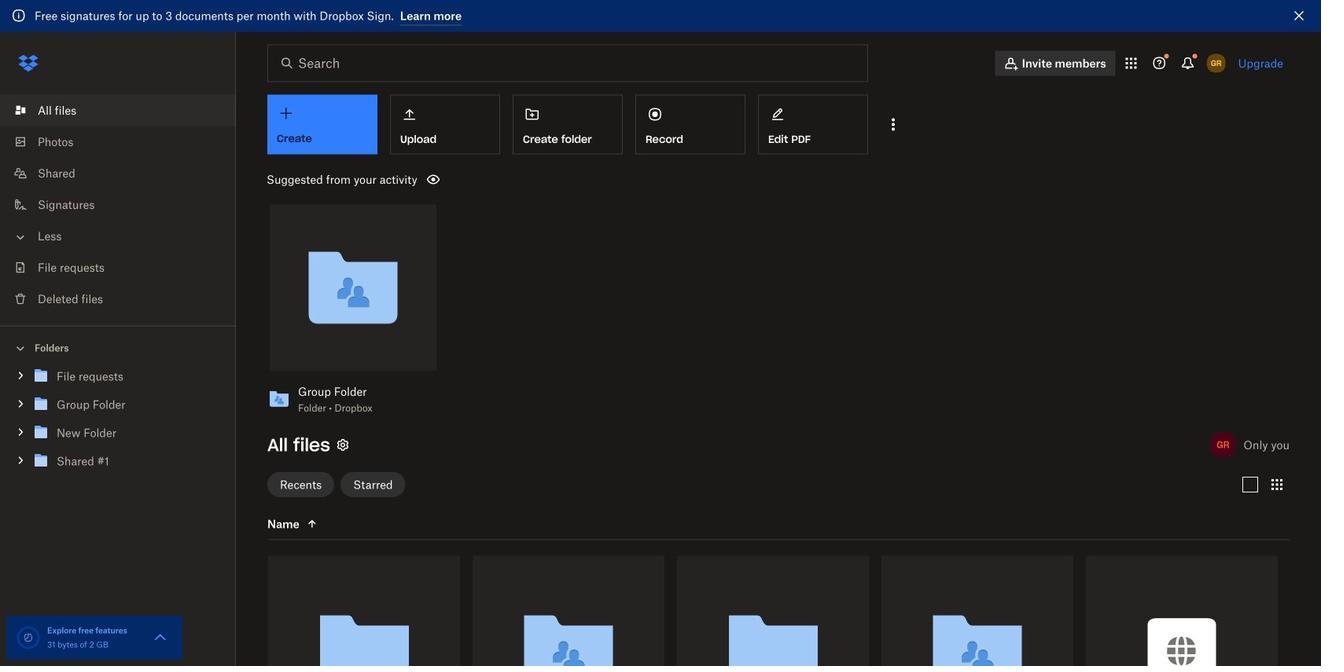 Task type: locate. For each thing, give the bounding box(es) containing it.
folder, file requests row
[[268, 556, 460, 667]]

alert
[[0, 0, 1321, 32]]

quota usage image
[[16, 626, 41, 651]]

list
[[0, 85, 236, 326]]

list item
[[0, 95, 236, 126]]

group
[[0, 359, 236, 488]]



Task type: describe. For each thing, give the bounding box(es) containing it.
folder, new folder row
[[677, 556, 869, 667]]

dropbox image
[[13, 48, 44, 79]]

shared folder, group folder row
[[473, 556, 665, 667]]

less image
[[13, 230, 28, 245]]

folder settings image
[[333, 436, 352, 455]]

shared folder, shared #1 row
[[882, 556, 1074, 667]]

quota usage progress bar
[[16, 626, 41, 651]]

Search in folder "Dropbox" text field
[[298, 54, 835, 73]]

file, search.web row
[[1086, 556, 1278, 667]]



Task type: vqa. For each thing, say whether or not it's contained in the screenshot.
Quota usage icon
yes



